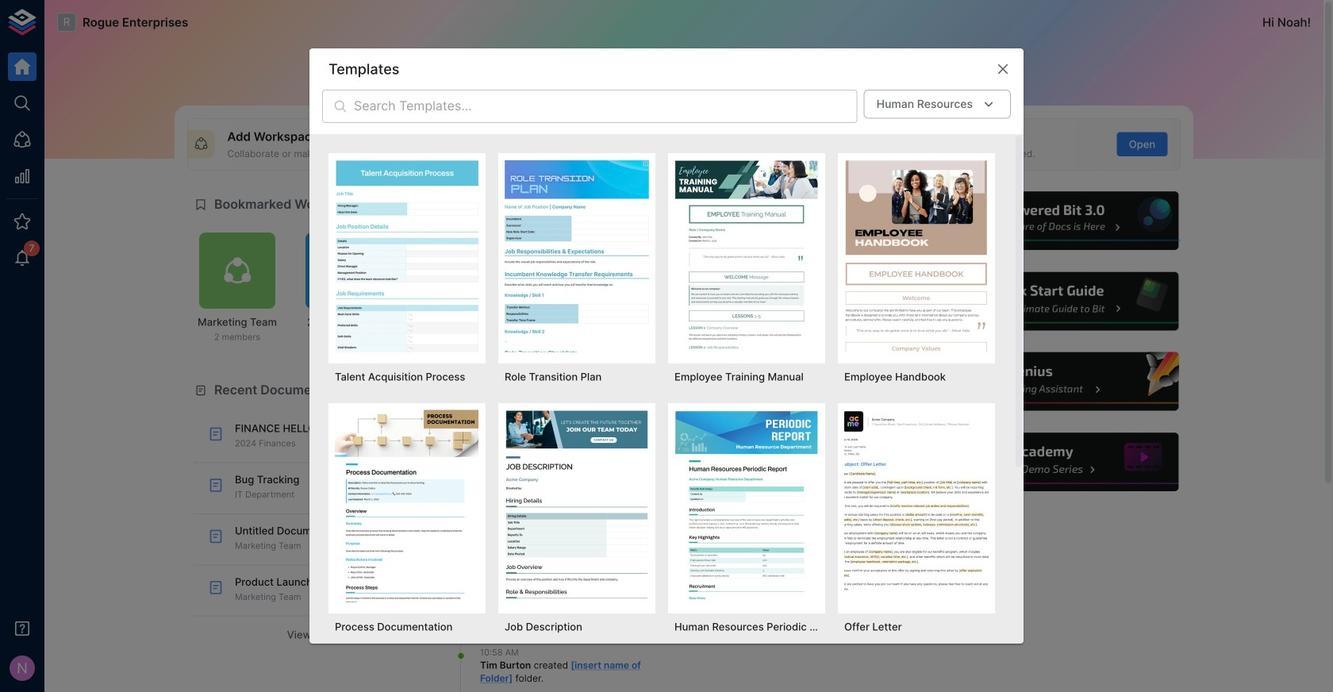 Task type: vqa. For each thing, say whether or not it's contained in the screenshot.
lots on the left top of page
no



Task type: locate. For each thing, give the bounding box(es) containing it.
job description image
[[505, 410, 649, 602]]

talent acquisition process image
[[335, 160, 480, 352]]

4 help image from the top
[[942, 431, 1181, 494]]

role transition plan image
[[505, 160, 649, 352]]

2 help image from the top
[[942, 270, 1181, 333]]

help image
[[942, 189, 1181, 252], [942, 270, 1181, 333], [942, 350, 1181, 413], [942, 431, 1181, 494]]

dialog
[[310, 49, 1024, 692]]

employee training manual image
[[675, 160, 819, 352]]

1 help image from the top
[[942, 189, 1181, 252]]



Task type: describe. For each thing, give the bounding box(es) containing it.
3 help image from the top
[[942, 350, 1181, 413]]

process documentation image
[[335, 410, 480, 602]]

employee handbook image
[[845, 160, 989, 352]]

Search Templates... text field
[[354, 90, 858, 123]]

human resources periodic report image
[[675, 410, 819, 602]]

offer letter image
[[845, 410, 989, 602]]



